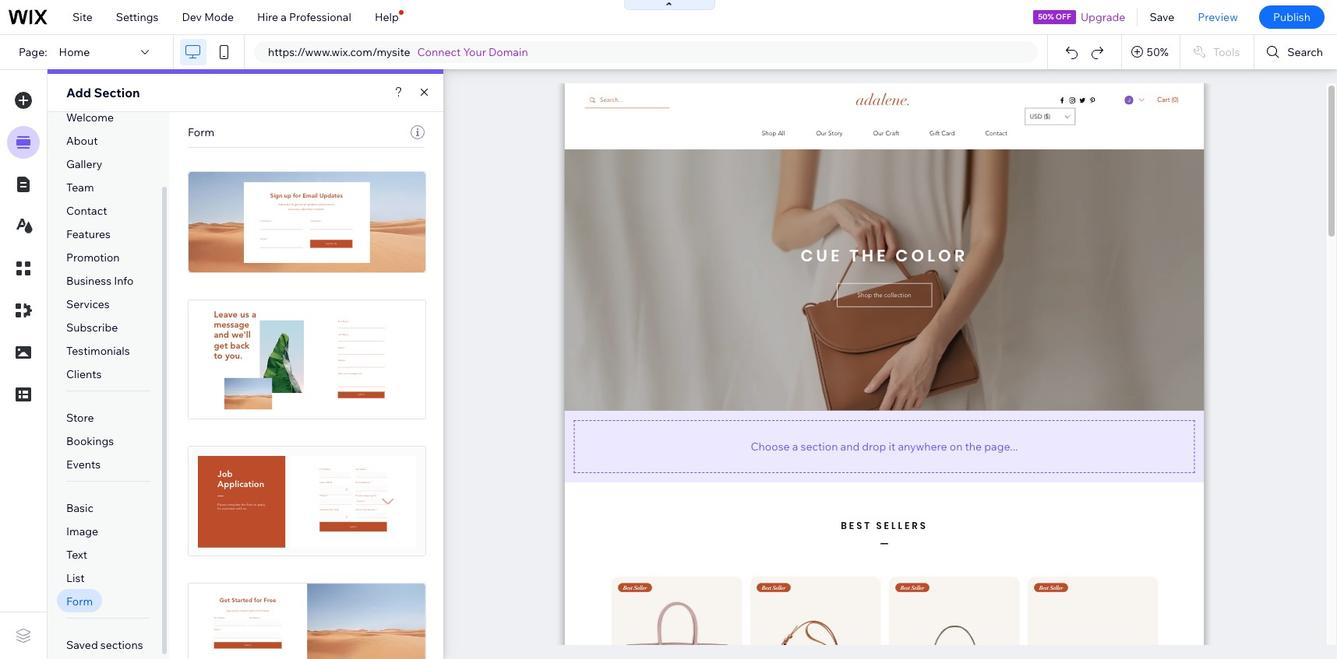 Task type: describe. For each thing, give the bounding box(es) containing it.
a for professional
[[281, 10, 287, 24]]

hire a professional
[[257, 10, 351, 24]]

features
[[66, 228, 111, 242]]

business
[[66, 274, 112, 288]]

choose
[[751, 440, 790, 454]]

add
[[66, 85, 91, 101]]

info
[[114, 274, 134, 288]]

tools button
[[1180, 35, 1254, 69]]

promotion
[[66, 251, 120, 265]]

services
[[66, 298, 110, 312]]

50% button
[[1122, 35, 1180, 69]]

search button
[[1255, 35, 1337, 69]]

publish
[[1273, 10, 1311, 24]]

site
[[72, 10, 93, 24]]

upgrade
[[1081, 10, 1125, 24]]

image
[[66, 525, 98, 539]]

your
[[463, 45, 486, 59]]

it
[[889, 440, 895, 454]]

welcome
[[66, 111, 114, 125]]

0 vertical spatial form
[[188, 125, 214, 139]]

add section
[[66, 85, 140, 101]]

https://www.wix.com/mysite connect your domain
[[268, 45, 528, 59]]

saved
[[66, 639, 98, 653]]

save
[[1150, 10, 1174, 24]]

events
[[66, 458, 101, 472]]

off
[[1056, 12, 1071, 22]]

https://www.wix.com/mysite
[[268, 45, 410, 59]]

domain
[[489, 45, 528, 59]]

preview
[[1198, 10, 1238, 24]]

on
[[950, 440, 963, 454]]

50% for 50% off
[[1038, 12, 1054, 22]]

connect
[[417, 45, 461, 59]]

professional
[[289, 10, 351, 24]]

0 horizontal spatial form
[[66, 595, 93, 609]]

and
[[840, 440, 860, 454]]

a for section
[[792, 440, 798, 454]]

about
[[66, 134, 98, 148]]

search
[[1287, 45, 1323, 59]]

50% off
[[1038, 12, 1071, 22]]

mode
[[204, 10, 234, 24]]

drop
[[862, 440, 886, 454]]

store
[[66, 411, 94, 425]]

list
[[66, 572, 85, 586]]

help
[[375, 10, 399, 24]]

choose a section and drop it anywhere on the page...
[[751, 440, 1018, 454]]

testimonials
[[66, 344, 130, 358]]



Task type: vqa. For each thing, say whether or not it's contained in the screenshot.
IN- related to In-Page Menu
no



Task type: locate. For each thing, give the bounding box(es) containing it.
a
[[281, 10, 287, 24], [792, 440, 798, 454]]

anywhere
[[898, 440, 947, 454]]

team
[[66, 181, 94, 195]]

0 vertical spatial a
[[281, 10, 287, 24]]

50% left off
[[1038, 12, 1054, 22]]

subscribe
[[66, 321, 118, 335]]

a left section
[[792, 440, 798, 454]]

1 vertical spatial 50%
[[1147, 45, 1169, 59]]

sections
[[100, 639, 143, 653]]

tools
[[1213, 45, 1240, 59]]

preview button
[[1186, 0, 1250, 34]]

page...
[[984, 440, 1018, 454]]

1 horizontal spatial form
[[188, 125, 214, 139]]

a right hire
[[281, 10, 287, 24]]

1 horizontal spatial 50%
[[1147, 45, 1169, 59]]

saved sections
[[66, 639, 143, 653]]

gallery
[[66, 157, 102, 171]]

text
[[66, 549, 87, 563]]

50% inside button
[[1147, 45, 1169, 59]]

1 horizontal spatial a
[[792, 440, 798, 454]]

publish button
[[1259, 5, 1325, 29]]

form
[[188, 125, 214, 139], [66, 595, 93, 609]]

dev mode
[[182, 10, 234, 24]]

settings
[[116, 10, 159, 24]]

0 vertical spatial 50%
[[1038, 12, 1054, 22]]

dev
[[182, 10, 202, 24]]

0 horizontal spatial 50%
[[1038, 12, 1054, 22]]

save button
[[1138, 0, 1186, 34]]

basic
[[66, 502, 93, 516]]

50%
[[1038, 12, 1054, 22], [1147, 45, 1169, 59]]

hire
[[257, 10, 278, 24]]

section
[[94, 85, 140, 101]]

1 vertical spatial form
[[66, 595, 93, 609]]

contact
[[66, 204, 107, 218]]

business info
[[66, 274, 134, 288]]

50% down save
[[1147, 45, 1169, 59]]

section
[[801, 440, 838, 454]]

0 horizontal spatial a
[[281, 10, 287, 24]]

1 vertical spatial a
[[792, 440, 798, 454]]

50% for 50%
[[1147, 45, 1169, 59]]

the
[[965, 440, 982, 454]]

bookings
[[66, 435, 114, 449]]

home
[[59, 45, 90, 59]]

clients
[[66, 368, 102, 382]]



